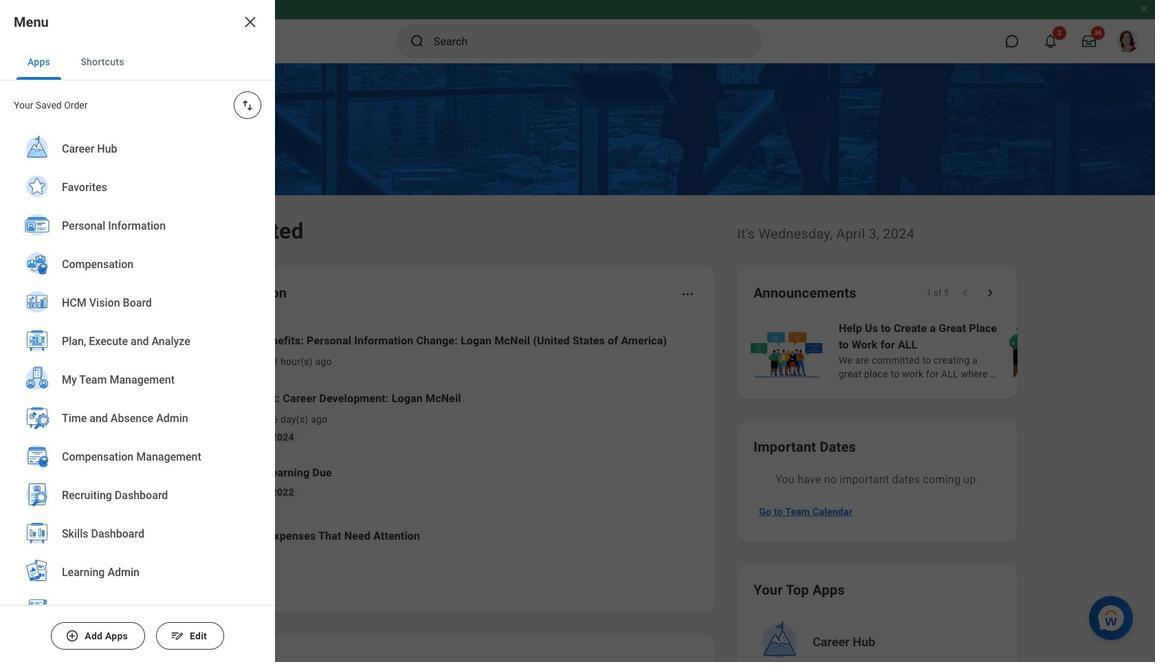 Task type: describe. For each thing, give the bounding box(es) containing it.
chevron left small image
[[958, 286, 972, 300]]

inbox large image
[[1082, 34, 1096, 48]]

x image
[[242, 14, 259, 30]]

close environment banner image
[[1140, 5, 1148, 13]]

global navigation dialog
[[0, 0, 275, 662]]

plus circle image
[[65, 629, 79, 643]]

search image
[[409, 33, 425, 50]]

chevron right small image
[[983, 286, 997, 300]]

inbox image
[[174, 340, 195, 361]]

profile logan mcneil element
[[1108, 26, 1147, 56]]



Task type: locate. For each thing, give the bounding box(es) containing it.
status
[[927, 287, 949, 298]]

list
[[0, 130, 275, 662], [748, 319, 1155, 382], [154, 322, 699, 564]]

tab list
[[0, 44, 275, 80]]

text edit image
[[170, 629, 184, 643]]

inbox image
[[174, 406, 195, 427]]

main content
[[0, 63, 1155, 662]]

sort image
[[241, 98, 254, 112]]

notifications large image
[[1044, 34, 1057, 48]]

banner
[[0, 0, 1155, 63]]



Task type: vqa. For each thing, say whether or not it's contained in the screenshot.
tab list
yes



